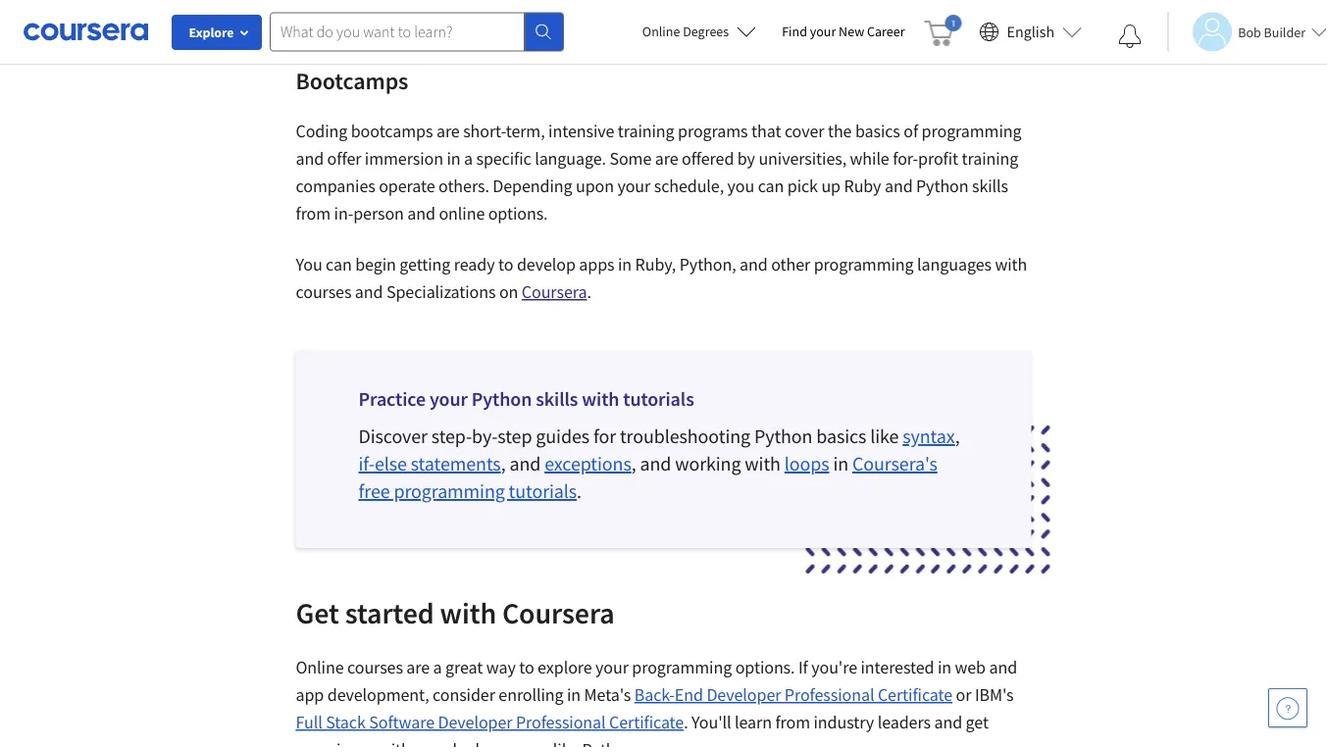 Task type: vqa. For each thing, say whether or not it's contained in the screenshot.
the right can
yes



Task type: locate. For each thing, give the bounding box(es) containing it.
like inside discover step-by-step guides for troubleshooting python basics like syntax , if-else statements , and exceptions , and working with loops in
[[870, 424, 899, 449]]

develop
[[517, 254, 576, 276]]

online
[[439, 203, 485, 225]]

in inside you can begin getting ready to develop apps in ruby, python, and other programming languages with courses and specializations on
[[618, 254, 632, 276]]

tutorials down exceptions link
[[509, 479, 577, 504]]

skills
[[972, 175, 1008, 197], [536, 387, 578, 411]]

certificate
[[878, 684, 952, 706], [609, 712, 684, 734]]

2 vertical spatial are
[[406, 657, 430, 679]]

1 vertical spatial are
[[655, 148, 678, 170]]

0 vertical spatial certificate
[[878, 684, 952, 706]]

1 vertical spatial training
[[962, 148, 1018, 170]]

your inside find your new career link
[[810, 23, 836, 40]]

developer down consider
[[438, 712, 512, 734]]

from inside ". you'll learn from industry leaders and get experience with popular languages like python."
[[775, 712, 810, 734]]

on
[[499, 281, 518, 303]]

1 horizontal spatial like
[[870, 424, 899, 449]]

from
[[296, 203, 331, 225], [775, 712, 810, 734]]

0 vertical spatial options.
[[488, 203, 548, 225]]

tutorials up troubleshooting
[[623, 387, 694, 411]]

online inside online courses are a great way to explore your programming options. if you're interested in web and app development, consider enrolling in meta's
[[296, 657, 344, 679]]

1 horizontal spatial python
[[754, 424, 813, 449]]

basics up loops link
[[816, 424, 866, 449]]

None search field
[[270, 12, 564, 51]]

0 vertical spatial skills
[[972, 175, 1008, 197]]

1 vertical spatial developer
[[438, 712, 512, 734]]

with inside ". you'll learn from industry leaders and get experience with popular languages like python."
[[379, 739, 411, 747]]

coursera down "develop"
[[522, 281, 587, 303]]

skills inside coding bootcamps are short-term, intensive training programs that cover the basics of programming and offer immersion in a specific language. some are offered by universities, while for-profit training companies operate others. depending upon your schedule, you can pick up ruby and python skills from in-person and online options.
[[972, 175, 1008, 197]]

1 vertical spatial languages
[[475, 739, 550, 747]]

1 vertical spatial like
[[553, 739, 579, 747]]

1 horizontal spatial options.
[[735, 657, 795, 679]]

1 vertical spatial can
[[326, 254, 352, 276]]

your right find at right
[[810, 23, 836, 40]]

that
[[751, 120, 781, 142]]

bootcamps
[[296, 66, 408, 95]]

programming inside online courses are a great way to explore your programming options. if you're interested in web and app development, consider enrolling in meta's
[[632, 657, 732, 679]]

in inside discover step-by-step guides for troubleshooting python basics like syntax , if-else statements , and exceptions , and working with loops in
[[833, 452, 848, 476]]

programming down the statements
[[394, 479, 505, 504]]

options. inside coding bootcamps are short-term, intensive training programs that cover the basics of programming and offer immersion in a specific language. some are offered by universities, while for-profit training companies operate others. depending upon your schedule, you can pick up ruby and python skills from in-person and online options.
[[488, 203, 548, 225]]

0 horizontal spatial .
[[577, 479, 582, 504]]

to
[[498, 254, 513, 276], [519, 657, 534, 679]]

programs
[[678, 120, 748, 142]]

other
[[771, 254, 810, 276]]

0 vertical spatial .
[[587, 281, 591, 303]]

1 horizontal spatial training
[[962, 148, 1018, 170]]

1 horizontal spatial ,
[[631, 452, 636, 476]]

python down profit
[[916, 175, 969, 197]]

depending
[[493, 175, 572, 197]]

find your new career link
[[772, 20, 915, 44]]

industry
[[814, 712, 874, 734]]

training up some
[[618, 120, 674, 142]]

help center image
[[1276, 696, 1300, 720]]

0 horizontal spatial options.
[[488, 203, 548, 225]]

and down for-
[[885, 175, 913, 197]]

basics up while
[[855, 120, 900, 142]]

are left the great
[[406, 657, 430, 679]]

practice
[[358, 387, 426, 411]]

0 horizontal spatial from
[[296, 203, 331, 225]]

0 horizontal spatial to
[[498, 254, 513, 276]]

0 vertical spatial python
[[916, 175, 969, 197]]

like inside ". you'll learn from industry leaders and get experience with popular languages like python."
[[553, 739, 579, 747]]

back-end developer professional certificate link
[[634, 684, 952, 706]]

2 vertical spatial python
[[754, 424, 813, 449]]

2 horizontal spatial python
[[916, 175, 969, 197]]

courses
[[296, 281, 352, 303], [347, 657, 403, 679]]

to right way
[[519, 657, 534, 679]]

online
[[642, 23, 680, 40], [296, 657, 344, 679]]

0 horizontal spatial skills
[[536, 387, 578, 411]]

if-
[[358, 452, 375, 476]]

1 horizontal spatial can
[[758, 175, 784, 197]]

in up "others."
[[447, 148, 460, 170]]

0 horizontal spatial ,
[[501, 452, 506, 476]]

back-
[[634, 684, 675, 706]]

0 vertical spatial training
[[618, 120, 674, 142]]

and inside online courses are a great way to explore your programming options. if you're interested in web and app development, consider enrolling in meta's
[[989, 657, 1017, 679]]

started
[[345, 594, 434, 631]]

0 horizontal spatial professional
[[516, 712, 606, 734]]

0 vertical spatial courses
[[296, 281, 352, 303]]

professional
[[785, 684, 874, 706], [516, 712, 606, 734]]

and down troubleshooting
[[640, 452, 671, 476]]

. down exceptions
[[577, 479, 582, 504]]

programming up profit
[[922, 120, 1022, 142]]

from down back-end developer professional certificate link
[[775, 712, 810, 734]]

a left the great
[[433, 657, 442, 679]]

coursera up explore
[[502, 594, 615, 631]]

up
[[821, 175, 841, 197]]

professional down the you're
[[785, 684, 874, 706]]

online inside popup button
[[642, 23, 680, 40]]

the
[[828, 120, 852, 142]]

working
[[675, 452, 741, 476]]

2 horizontal spatial .
[[684, 712, 688, 734]]

discover step-by-step guides for troubleshooting python basics like syntax , if-else statements , and exceptions , and working with loops in
[[358, 424, 960, 476]]

1 vertical spatial a
[[433, 657, 442, 679]]

tutorials
[[623, 387, 694, 411], [509, 479, 577, 504]]

0 vertical spatial are
[[436, 120, 460, 142]]

learn
[[735, 712, 772, 734]]

1 horizontal spatial to
[[519, 657, 534, 679]]

training right profit
[[962, 148, 1018, 170]]

1 horizontal spatial are
[[436, 120, 460, 142]]

0 horizontal spatial online
[[296, 657, 344, 679]]

0 vertical spatial online
[[642, 23, 680, 40]]

explore
[[189, 24, 234, 41]]

1 vertical spatial online
[[296, 657, 344, 679]]

options. left if
[[735, 657, 795, 679]]

like left python.
[[553, 739, 579, 747]]

1 vertical spatial courses
[[347, 657, 403, 679]]

in right loops link
[[833, 452, 848, 476]]

in
[[447, 148, 460, 170], [618, 254, 632, 276], [833, 452, 848, 476], [938, 657, 951, 679], [567, 684, 581, 706]]

1 horizontal spatial developer
[[707, 684, 781, 706]]

0 vertical spatial like
[[870, 424, 899, 449]]

1 horizontal spatial from
[[775, 712, 810, 734]]

1 horizontal spatial .
[[587, 281, 591, 303]]

courses down you
[[296, 281, 352, 303]]

online left degrees
[[642, 23, 680, 40]]

your down some
[[617, 175, 650, 197]]

1 vertical spatial skills
[[536, 387, 578, 411]]

courses inside online courses are a great way to explore your programming options. if you're interested in web and app development, consider enrolling in meta's
[[347, 657, 403, 679]]

in inside coding bootcamps are short-term, intensive training programs that cover the basics of programming and offer immersion in a specific language. some are offered by universities, while for-profit training companies operate others. depending upon your schedule, you can pick up ruby and python skills from in-person and online options.
[[447, 148, 460, 170]]

in right the apps
[[618, 254, 632, 276]]

from left in-
[[296, 203, 331, 225]]

1 horizontal spatial languages
[[917, 254, 992, 276]]

programming inside coursera's free programming tutorials
[[394, 479, 505, 504]]

0 vertical spatial professional
[[785, 684, 874, 706]]

1 vertical spatial from
[[775, 712, 810, 734]]

and up ibm's
[[989, 657, 1017, 679]]

1 horizontal spatial skills
[[972, 175, 1008, 197]]

programming up end
[[632, 657, 732, 679]]

1 vertical spatial basics
[[816, 424, 866, 449]]

and left get
[[934, 712, 962, 734]]

1 horizontal spatial online
[[642, 23, 680, 40]]

are left short-
[[436, 120, 460, 142]]

0 vertical spatial a
[[464, 148, 473, 170]]

1 vertical spatial to
[[519, 657, 534, 679]]

programming right other
[[814, 254, 914, 276]]

python up step
[[472, 387, 532, 411]]

0 vertical spatial tutorials
[[623, 387, 694, 411]]

exceptions link
[[544, 452, 631, 476]]

bob builder
[[1238, 23, 1305, 41]]

tutorials inside coursera's free programming tutorials
[[509, 479, 577, 504]]

get
[[966, 712, 989, 734]]

python
[[916, 175, 969, 197], [472, 387, 532, 411], [754, 424, 813, 449]]

coursera
[[522, 281, 587, 303], [502, 594, 615, 631]]

2 vertical spatial .
[[684, 712, 688, 734]]

0 horizontal spatial python
[[472, 387, 532, 411]]

0 horizontal spatial are
[[406, 657, 430, 679]]

0 vertical spatial from
[[296, 203, 331, 225]]

0 vertical spatial can
[[758, 175, 784, 197]]

certificate up leaders
[[878, 684, 952, 706]]

options. down depending
[[488, 203, 548, 225]]

0 horizontal spatial languages
[[475, 739, 550, 747]]

online for online degrees
[[642, 23, 680, 40]]

software
[[369, 712, 434, 734]]

. inside ". you'll learn from industry leaders and get experience with popular languages like python."
[[684, 712, 688, 734]]

0 horizontal spatial tutorials
[[509, 479, 577, 504]]

from inside coding bootcamps are short-term, intensive training programs that cover the basics of programming and offer immersion in a specific language. some are offered by universities, while for-profit training companies operate others. depending upon your schedule, you can pick up ruby and python skills from in-person and online options.
[[296, 203, 331, 225]]

. left "you'll"
[[684, 712, 688, 734]]

you'll
[[692, 712, 731, 734]]

a up "others."
[[464, 148, 473, 170]]

0 horizontal spatial like
[[553, 739, 579, 747]]

coursera's free programming tutorials link
[[358, 452, 937, 504]]

courses up development,
[[347, 657, 403, 679]]

leaders
[[878, 712, 931, 734]]

online for online courses are a great way to explore your programming options. if you're interested in web and app development, consider enrolling in meta's
[[296, 657, 344, 679]]

a
[[464, 148, 473, 170], [433, 657, 442, 679]]

like up coursera's
[[870, 424, 899, 449]]

1 vertical spatial python
[[472, 387, 532, 411]]

0 vertical spatial developer
[[707, 684, 781, 706]]

1 vertical spatial options.
[[735, 657, 795, 679]]

1 horizontal spatial a
[[464, 148, 473, 170]]

are inside online courses are a great way to explore your programming options. if you're interested in web and app development, consider enrolling in meta's
[[406, 657, 430, 679]]

way
[[486, 657, 516, 679]]

0 vertical spatial languages
[[917, 254, 992, 276]]

and down begin
[[355, 281, 383, 303]]

stack
[[326, 712, 366, 734]]

.
[[587, 281, 591, 303], [577, 479, 582, 504], [684, 712, 688, 734]]

bob
[[1238, 23, 1261, 41]]

1 vertical spatial .
[[577, 479, 582, 504]]

professional down enrolling
[[516, 712, 606, 734]]

show notifications image
[[1118, 25, 1142, 48]]

1 vertical spatial tutorials
[[509, 479, 577, 504]]

are up schedule,
[[655, 148, 678, 170]]

1 vertical spatial certificate
[[609, 712, 684, 734]]

coursera link
[[522, 281, 587, 303]]

to inside you can begin getting ready to develop apps in ruby, python, and other programming languages with courses and specializations on
[[498, 254, 513, 276]]

find your new career
[[782, 23, 905, 40]]

explore button
[[172, 15, 262, 50]]

ready
[[454, 254, 495, 276]]

your up meta's
[[595, 657, 629, 679]]

career
[[867, 23, 905, 40]]

0 vertical spatial to
[[498, 254, 513, 276]]

1 horizontal spatial certificate
[[878, 684, 952, 706]]

like
[[870, 424, 899, 449], [553, 739, 579, 747]]

immersion
[[365, 148, 443, 170]]

python up loops
[[754, 424, 813, 449]]

end
[[675, 684, 703, 706]]

in down explore
[[567, 684, 581, 706]]

0 vertical spatial basics
[[855, 120, 900, 142]]

online up app
[[296, 657, 344, 679]]

programming inside coding bootcamps are short-term, intensive training programs that cover the basics of programming and offer immersion in a specific language. some are offered by universities, while for-profit training companies operate others. depending upon your schedule, you can pick up ruby and python skills from in-person and online options.
[[922, 120, 1022, 142]]

languages inside you can begin getting ready to develop apps in ruby, python, and other programming languages with courses and specializations on
[[917, 254, 992, 276]]

and
[[296, 148, 324, 170], [885, 175, 913, 197], [407, 203, 435, 225], [740, 254, 768, 276], [355, 281, 383, 303], [509, 452, 541, 476], [640, 452, 671, 476], [989, 657, 1017, 679], [934, 712, 962, 734]]

training
[[618, 120, 674, 142], [962, 148, 1018, 170]]

companies
[[296, 175, 375, 197]]

developer up learn
[[707, 684, 781, 706]]

. down the apps
[[587, 281, 591, 303]]

certificate down "back-"
[[609, 712, 684, 734]]

short-
[[463, 120, 506, 142]]

0 horizontal spatial can
[[326, 254, 352, 276]]

programming
[[922, 120, 1022, 142], [814, 254, 914, 276], [394, 479, 505, 504], [632, 657, 732, 679]]

can inside coding bootcamps are short-term, intensive training programs that cover the basics of programming and offer immersion in a specific language. some are offered by universities, while for-profit training companies operate others. depending upon your schedule, you can pick up ruby and python skills from in-person and online options.
[[758, 175, 784, 197]]

0 horizontal spatial a
[[433, 657, 442, 679]]

to up on
[[498, 254, 513, 276]]

popular
[[414, 739, 472, 747]]



Task type: describe. For each thing, give the bounding box(es) containing it.
by
[[737, 148, 755, 170]]

python,
[[679, 254, 736, 276]]

bootcamps
[[351, 120, 433, 142]]

if-else statements link
[[358, 452, 501, 476]]

with inside discover step-by-step guides for troubleshooting python basics like syntax , if-else statements , and exceptions , and working with loops in
[[745, 452, 781, 476]]

new
[[839, 23, 864, 40]]

python inside coding bootcamps are short-term, intensive training programs that cover the basics of programming and offer immersion in a specific language. some are offered by universities, while for-profit training companies operate others. depending upon your schedule, you can pick up ruby and python skills from in-person and online options.
[[916, 175, 969, 197]]

by-
[[472, 424, 498, 449]]

. you'll learn from industry leaders and get experience with popular languages like python.
[[296, 712, 989, 747]]

universities,
[[759, 148, 847, 170]]

in left web
[[938, 657, 951, 679]]

pick
[[787, 175, 818, 197]]

coursera .
[[522, 281, 591, 303]]

What do you want to learn? text field
[[270, 12, 525, 51]]

exceptions
[[544, 452, 631, 476]]

1 vertical spatial professional
[[516, 712, 606, 734]]

free
[[358, 479, 390, 504]]

you
[[727, 175, 754, 197]]

english button
[[972, 0, 1090, 64]]

app
[[296, 684, 324, 706]]

person
[[353, 203, 404, 225]]

shopping cart: 1 item image
[[924, 15, 962, 46]]

offer
[[327, 148, 361, 170]]

full
[[296, 712, 322, 734]]

ruby
[[844, 175, 881, 197]]

coursera's free programming tutorials
[[358, 452, 937, 504]]

some
[[610, 148, 652, 170]]

courses inside you can begin getting ready to develop apps in ruby, python, and other programming languages with courses and specializations on
[[296, 281, 352, 303]]

of
[[904, 120, 918, 142]]

ibm's
[[975, 684, 1014, 706]]

enrolling
[[499, 684, 564, 706]]

cover
[[785, 120, 824, 142]]

and left other
[[740, 254, 768, 276]]

discover
[[358, 424, 428, 449]]

if
[[798, 657, 808, 679]]

a inside online courses are a great way to explore your programming options. if you're interested in web and app development, consider enrolling in meta's
[[433, 657, 442, 679]]

and inside ". you'll learn from industry leaders and get experience with popular languages like python."
[[934, 712, 962, 734]]

intensive
[[548, 120, 614, 142]]

basics inside discover step-by-step guides for troubleshooting python basics like syntax , if-else statements , and exceptions , and working with loops in
[[816, 424, 866, 449]]

online courses are a great way to explore your programming options. if you're interested in web and app development, consider enrolling in meta's
[[296, 657, 1017, 706]]

are for intensive
[[436, 120, 460, 142]]

offered
[[682, 148, 734, 170]]

your inside coding bootcamps are short-term, intensive training programs that cover the basics of programming and offer immersion in a specific language. some are offered by universities, while for-profit training companies operate others. depending upon your schedule, you can pick up ruby and python skills from in-person and online options.
[[617, 175, 650, 197]]

options. inside online courses are a great way to explore your programming options. if you're interested in web and app development, consider enrolling in meta's
[[735, 657, 795, 679]]

statements
[[411, 452, 501, 476]]

degrees
[[683, 23, 729, 40]]

a inside coding bootcamps are short-term, intensive training programs that cover the basics of programming and offer immersion in a specific language. some are offered by universities, while for-profit training companies operate others. depending upon your schedule, you can pick up ruby and python skills from in-person and online options.
[[464, 148, 473, 170]]

2 horizontal spatial are
[[655, 148, 678, 170]]

python inside discover step-by-step guides for troubleshooting python basics like syntax , if-else statements , and exceptions , and working with loops in
[[754, 424, 813, 449]]

specific
[[476, 148, 531, 170]]

others.
[[438, 175, 489, 197]]

in-
[[334, 203, 353, 225]]

practice your python skills with tutorials
[[358, 387, 694, 411]]

can inside you can begin getting ready to develop apps in ruby, python, and other programming languages with courses and specializations on
[[326, 254, 352, 276]]

getting
[[399, 254, 450, 276]]

consider
[[433, 684, 495, 706]]

and down operate
[[407, 203, 435, 225]]

languages inside ". you'll learn from industry leaders and get experience with popular languages like python."
[[475, 739, 550, 747]]

0 vertical spatial coursera
[[522, 281, 587, 303]]

else
[[375, 452, 407, 476]]

upon
[[576, 175, 614, 197]]

step-
[[431, 424, 472, 449]]

. for . you'll learn from industry leaders and get experience with popular languages like python.
[[684, 712, 688, 734]]

interested
[[861, 657, 934, 679]]

language.
[[535, 148, 606, 170]]

bob builder button
[[1167, 12, 1327, 51]]

full stack software developer professional certificate link
[[296, 712, 684, 734]]

find
[[782, 23, 807, 40]]

are for way
[[406, 657, 430, 679]]

step
[[498, 424, 532, 449]]

guides
[[536, 424, 589, 449]]

for-
[[893, 148, 918, 170]]

syntax link
[[903, 424, 955, 449]]

explore
[[538, 657, 592, 679]]

to inside online courses are a great way to explore your programming options. if you're interested in web and app development, consider enrolling in meta's
[[519, 657, 534, 679]]

for
[[593, 424, 616, 449]]

python.
[[582, 739, 639, 747]]

1 horizontal spatial tutorials
[[623, 387, 694, 411]]

with inside you can begin getting ready to develop apps in ruby, python, and other programming languages with courses and specializations on
[[995, 254, 1027, 276]]

while
[[850, 148, 889, 170]]

experience
[[296, 739, 375, 747]]

your inside online courses are a great way to explore your programming options. if you're interested in web and app development, consider enrolling in meta's
[[595, 657, 629, 679]]

get started with coursera
[[296, 594, 615, 631]]

begin
[[355, 254, 396, 276]]

1 horizontal spatial professional
[[785, 684, 874, 706]]

you're
[[811, 657, 857, 679]]

term,
[[506, 120, 545, 142]]

ruby,
[[635, 254, 676, 276]]

operate
[[379, 175, 435, 197]]

loops
[[784, 452, 829, 476]]

or
[[956, 684, 971, 706]]

1 vertical spatial coursera
[[502, 594, 615, 631]]

english
[[1007, 22, 1055, 42]]

loops link
[[784, 452, 829, 476]]

development,
[[327, 684, 429, 706]]

coursera image
[[24, 16, 148, 47]]

and down step
[[509, 452, 541, 476]]

2 horizontal spatial ,
[[955, 424, 960, 449]]

your up step-
[[430, 387, 468, 411]]

schedule,
[[654, 175, 724, 197]]

builder
[[1264, 23, 1305, 41]]

programming inside you can begin getting ready to develop apps in ruby, python, and other programming languages with courses and specializations on
[[814, 254, 914, 276]]

0 horizontal spatial certificate
[[609, 712, 684, 734]]

great
[[445, 657, 483, 679]]

and down coding
[[296, 148, 324, 170]]

online degrees
[[642, 23, 729, 40]]

0 horizontal spatial training
[[618, 120, 674, 142]]

0 horizontal spatial developer
[[438, 712, 512, 734]]

. for .
[[577, 479, 582, 504]]

profit
[[918, 148, 958, 170]]

you can begin getting ready to develop apps in ruby, python, and other programming languages with courses and specializations on
[[296, 254, 1027, 303]]

specializations
[[386, 281, 496, 303]]

basics inside coding bootcamps are short-term, intensive training programs that cover the basics of programming and offer immersion in a specific language. some are offered by universities, while for-profit training companies operate others. depending upon your schedule, you can pick up ruby and python skills from in-person and online options.
[[855, 120, 900, 142]]

you
[[296, 254, 322, 276]]



